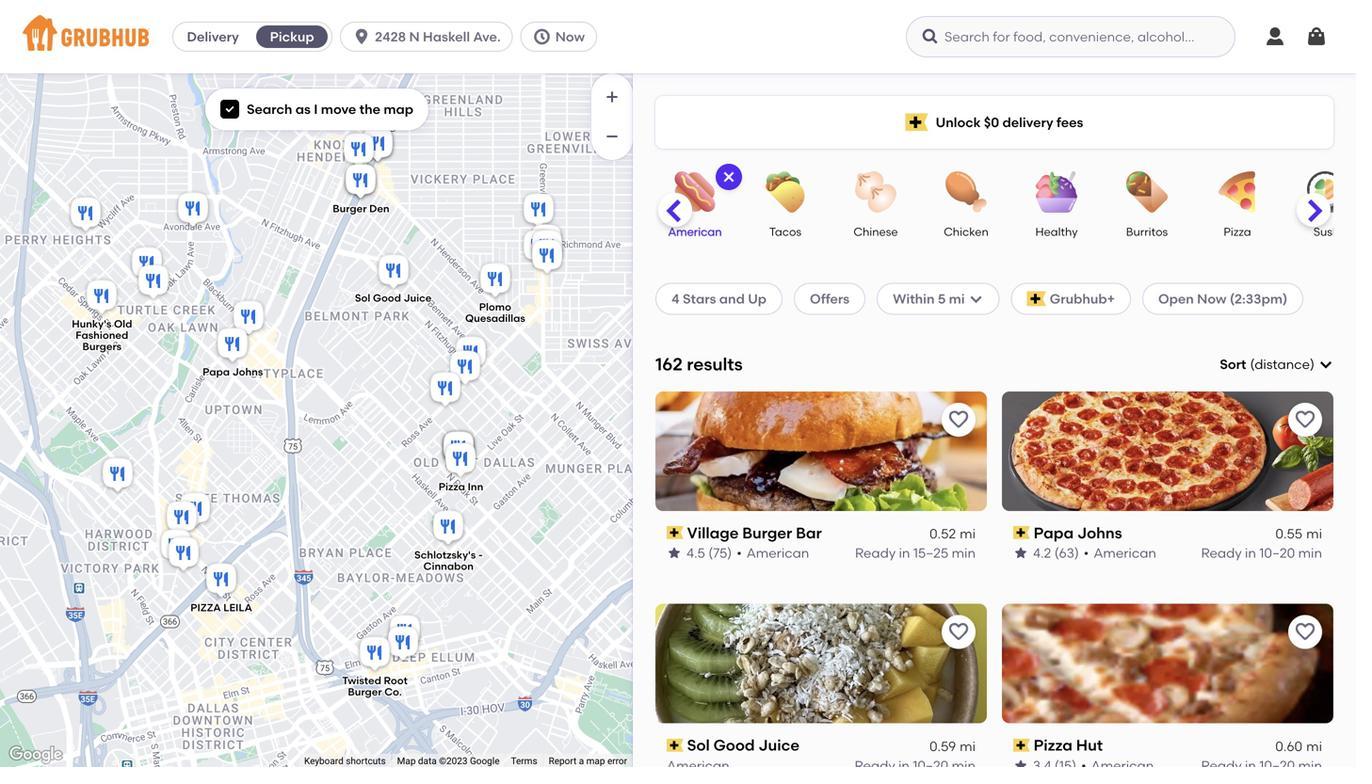 Task type: vqa. For each thing, say whether or not it's contained in the screenshot.
and
yes



Task type: locate. For each thing, give the bounding box(es) containing it.
greenville avenue pizza company image
[[520, 227, 558, 269]]

0 vertical spatial now
[[555, 29, 585, 45]]

american down village burger bar
[[747, 545, 809, 561]]

pizza for pizza hut
[[1034, 737, 1073, 755]]

chinese image
[[843, 171, 909, 213]]

johns up (63)
[[1078, 524, 1122, 542]]

now right open
[[1197, 291, 1227, 307]]

main navigation navigation
[[0, 0, 1356, 73]]

0 horizontal spatial min
[[952, 545, 976, 561]]

keyboard shortcuts
[[304, 756, 386, 767]]

0 vertical spatial svg image
[[533, 27, 552, 46]]

0.52 mi
[[930, 526, 976, 542]]

american down american image
[[668, 225, 722, 239]]

i
[[314, 101, 318, 117]]

0 horizontal spatial juice
[[404, 292, 432, 305]]

2 save this restaurant image from the left
[[1294, 621, 1317, 644]]

saucy chick image
[[528, 237, 566, 278]]

inn
[[468, 481, 483, 493]]

packin' bowls (keto-friendly) image
[[440, 429, 478, 470]]

subscription pass image for village burger bar
[[667, 527, 684, 540]]

1 horizontal spatial •
[[1084, 545, 1089, 561]]

hut
[[1076, 737, 1103, 755]]

0 horizontal spatial papa johns
[[203, 366, 263, 378]]

burger left 'co.'
[[348, 686, 382, 699]]

grubhub plus flag logo image left grubhub+
[[1027, 291, 1046, 307]]

• american for burger
[[737, 545, 809, 561]]

1 vertical spatial now
[[1197, 291, 1227, 307]]

1 horizontal spatial papa johns
[[1034, 524, 1122, 542]]

map right the
[[384, 101, 414, 117]]

kfc image
[[67, 195, 105, 236]]

burritos image
[[1114, 171, 1180, 213]]

1 horizontal spatial subscription pass image
[[1014, 527, 1030, 540]]

0 horizontal spatial subscription pass image
[[667, 527, 684, 540]]

buddy's booze image
[[520, 191, 558, 232]]

0 horizontal spatial save this restaurant image
[[948, 621, 970, 644]]

star icon image
[[667, 546, 682, 561], [1014, 546, 1029, 561], [1014, 759, 1029, 768]]

save this restaurant image for papa johns
[[1294, 409, 1317, 431]]

svg image right ave.
[[533, 27, 552, 46]]

svg image left the tacos image
[[722, 170, 737, 185]]

• american down village burger bar
[[737, 545, 809, 561]]

mi
[[949, 291, 965, 307], [960, 526, 976, 542], [1307, 526, 1322, 542], [960, 739, 976, 755], [1307, 739, 1322, 755]]

papa up 4.2 (63)
[[1034, 524, 1074, 542]]

min for village burger bar
[[952, 545, 976, 561]]

(
[[1250, 357, 1255, 373]]

in left 10–20
[[1245, 545, 1257, 561]]

root
[[384, 675, 408, 688]]

0 vertical spatial papa
[[203, 366, 230, 378]]

papa johns up (63)
[[1034, 524, 1122, 542]]

pizza for pizza inn
[[439, 481, 465, 493]]

as
[[296, 101, 311, 117]]

1 horizontal spatial • american
[[1084, 545, 1157, 561]]

1 horizontal spatial save this restaurant image
[[1294, 621, 1317, 644]]

1 horizontal spatial johns
[[1078, 524, 1122, 542]]

pizza left the inn
[[439, 481, 465, 493]]

subscription pass image
[[667, 739, 684, 753], [1014, 739, 1030, 753]]

1 horizontal spatial juice
[[759, 737, 800, 755]]

• right (63)
[[1084, 545, 1089, 561]]

juice for sol good juice
[[759, 737, 800, 755]]

mi right the 0.55
[[1307, 526, 1322, 542]]

1 vertical spatial map
[[586, 756, 605, 767]]

tacos
[[769, 225, 802, 239]]

1 vertical spatial good
[[714, 737, 755, 755]]

2 vertical spatial burger
[[348, 686, 382, 699]]

0 horizontal spatial • american
[[737, 545, 809, 561]]

0 horizontal spatial papa
[[203, 366, 230, 378]]

2 vertical spatial pizza
[[1034, 737, 1073, 755]]

chocolate secrets image
[[174, 190, 212, 231]]

2 • from the left
[[1084, 545, 1089, 561]]

1 vertical spatial sol
[[687, 737, 710, 755]]

0 horizontal spatial subscription pass image
[[667, 739, 684, 753]]

1 vertical spatial grubhub plus flag logo image
[[1027, 291, 1046, 307]]

2 in from the left
[[1245, 545, 1257, 561]]

1 subscription pass image from the left
[[667, 527, 684, 540]]

0 horizontal spatial johns
[[232, 366, 263, 378]]

good for sol good juice plomo quesadillas hunky's old fashioned burgers
[[373, 292, 401, 305]]

0 vertical spatial map
[[384, 101, 414, 117]]

papa down village burger bar image
[[203, 366, 230, 378]]

1 horizontal spatial good
[[714, 737, 755, 755]]

0 horizontal spatial pizza
[[439, 481, 465, 493]]

0 horizontal spatial now
[[555, 29, 585, 45]]

subway® image
[[135, 262, 172, 304]]

keyboard
[[304, 756, 344, 767]]

gorilla nutz image
[[440, 429, 478, 470]]

• right (75)
[[737, 545, 742, 561]]

burger left bar
[[743, 524, 792, 542]]

now inside button
[[555, 29, 585, 45]]

open now (2:33pm)
[[1159, 291, 1288, 307]]

twisted root burger co. image
[[356, 634, 394, 676]]

son of a butcher - lower greenville image
[[527, 222, 565, 263]]

ready left 15–25 in the bottom of the page
[[855, 545, 896, 561]]

0 vertical spatial good
[[373, 292, 401, 305]]

in for papa johns
[[1245, 545, 1257, 561]]

fashioned
[[76, 329, 128, 342]]

pizza inn
[[439, 481, 483, 493]]

0 vertical spatial sol
[[355, 292, 370, 305]]

in left 15–25 in the bottom of the page
[[899, 545, 910, 561]]

american for papa
[[1094, 545, 1157, 561]]

american right (63)
[[1094, 545, 1157, 561]]

juice down sol good juice logo
[[759, 737, 800, 755]]

0 vertical spatial juice
[[404, 292, 432, 305]]

5
[[938, 291, 946, 307]]

good
[[373, 292, 401, 305], [714, 737, 755, 755]]

save this restaurant button for village burger bar
[[942, 403, 976, 437]]

1 • american from the left
[[737, 545, 809, 561]]

• for johns
[[1084, 545, 1089, 561]]

delivery button
[[173, 22, 253, 52]]

cheba hut image
[[384, 624, 422, 665]]

sol
[[355, 292, 370, 305], [687, 737, 710, 755]]

pizza left 'hut'
[[1034, 737, 1073, 755]]

mi right 0.60
[[1307, 739, 1322, 755]]

0.59
[[930, 739, 956, 755]]

burger
[[333, 203, 367, 215], [743, 524, 792, 542], [348, 686, 382, 699]]

svg image
[[1264, 25, 1287, 48], [1306, 25, 1328, 48], [352, 27, 371, 46], [921, 27, 940, 46], [224, 104, 235, 115], [969, 291, 984, 307], [1319, 357, 1334, 372]]

1 save this restaurant image from the left
[[948, 409, 970, 431]]

subscription pass image
[[667, 527, 684, 540], [1014, 527, 1030, 540]]

village
[[687, 524, 739, 542]]

healthy bowls by furlough brothers image
[[440, 429, 478, 470]]

1 horizontal spatial in
[[1245, 545, 1257, 561]]

save this restaurant image down 15–25 in the bottom of the page
[[948, 621, 970, 644]]

pizza image
[[1205, 171, 1271, 213]]

1 horizontal spatial save this restaurant image
[[1294, 409, 1317, 431]]

min down the 0.55 mi
[[1299, 545, 1322, 561]]

subscription pass image left "village" at the bottom right of page
[[667, 527, 684, 540]]

0 horizontal spatial grubhub plus flag logo image
[[906, 114, 928, 131]]

sol for sol good juice
[[687, 737, 710, 755]]

offers
[[810, 291, 850, 307]]

subscription pass image left pizza hut
[[1014, 739, 1030, 753]]

in for village burger bar
[[899, 545, 910, 561]]

1 horizontal spatial min
[[1299, 545, 1322, 561]]

mi right 0.52
[[960, 526, 976, 542]]

pizza down pizza image
[[1224, 225, 1251, 239]]

terms link
[[511, 756, 537, 767]]

error
[[607, 756, 627, 767]]

burger left den
[[333, 203, 367, 215]]

2 ready from the left
[[1201, 545, 1242, 561]]

village burger bar image
[[230, 298, 268, 340]]

1 • from the left
[[737, 545, 742, 561]]

• american right (63)
[[1084, 545, 1157, 561]]

0 horizontal spatial map
[[384, 101, 414, 117]]

map right the a
[[586, 756, 605, 767]]

juice left plomo
[[404, 292, 432, 305]]

0 horizontal spatial sol
[[355, 292, 370, 305]]

save this restaurant image down 10–20
[[1294, 621, 1317, 644]]

papa johns
[[203, 366, 263, 378], [1034, 524, 1122, 542]]

logan burger image
[[452, 334, 490, 375]]

2 save this restaurant image from the left
[[1294, 409, 1317, 431]]

-
[[478, 549, 483, 562]]

juice inside sol good juice plomo quesadillas hunky's old fashioned burgers
[[404, 292, 432, 305]]

1 horizontal spatial svg image
[[722, 170, 737, 185]]

pizza hut
[[1034, 737, 1103, 755]]

1 vertical spatial juice
[[759, 737, 800, 755]]

subscription pass image right 0.52 mi
[[1014, 527, 1030, 540]]

ready for village burger bar
[[855, 545, 896, 561]]

1 horizontal spatial ready
[[1201, 545, 1242, 561]]

sushi
[[1314, 225, 1342, 239]]

kingdom sweet treats image
[[99, 455, 137, 497]]

2 subscription pass image from the left
[[1014, 739, 1030, 753]]

1 horizontal spatial pizza
[[1034, 737, 1073, 755]]

save this restaurant button
[[942, 403, 976, 437], [1289, 403, 1322, 437], [942, 616, 976, 650], [1289, 616, 1322, 650]]

2 horizontal spatial pizza
[[1224, 225, 1251, 239]]

1 horizontal spatial american
[[747, 545, 809, 561]]

unlock $0 delivery fees
[[936, 114, 1084, 130]]

0 vertical spatial pizza
[[1224, 225, 1251, 239]]

save this restaurant image
[[948, 621, 970, 644], [1294, 621, 1317, 644]]

ready in 10–20 min
[[1201, 545, 1322, 561]]

1 vertical spatial johns
[[1078, 524, 1122, 542]]

co.
[[385, 686, 402, 699]]

1 subscription pass image from the left
[[667, 739, 684, 753]]

pizza leila
[[191, 602, 252, 614]]

papa
[[203, 366, 230, 378], [1034, 524, 1074, 542]]

0 vertical spatial papa johns
[[203, 366, 263, 378]]

up
[[748, 291, 767, 307]]

2 subscription pass image from the left
[[1014, 527, 1030, 540]]

subscription pass image left sol good juice at right
[[667, 739, 684, 753]]

1 vertical spatial papa
[[1034, 524, 1074, 542]]

1 vertical spatial pizza
[[439, 481, 465, 493]]

doc b's restaurant + bar image
[[157, 527, 195, 568]]

grubhub plus flag logo image for unlock $0 delivery fees
[[906, 114, 928, 131]]

0 horizontal spatial svg image
[[533, 27, 552, 46]]

old
[[114, 318, 132, 331]]

svg image
[[533, 27, 552, 46], [722, 170, 737, 185]]

1 in from the left
[[899, 545, 910, 561]]

ready left 10–20
[[1201, 545, 1242, 561]]

plomo
[[479, 301, 511, 314]]

sol for sol good juice plomo quesadillas hunky's old fashioned burgers
[[355, 292, 370, 305]]

map
[[384, 101, 414, 117], [586, 756, 605, 767]]

ready for papa johns
[[1201, 545, 1242, 561]]

min down 0.52 mi
[[952, 545, 976, 561]]

1 ready from the left
[[855, 545, 896, 561]]

4.2
[[1033, 545, 1052, 561]]

0 horizontal spatial save this restaurant image
[[948, 409, 970, 431]]

0 vertical spatial burger
[[333, 203, 367, 215]]

good inside sol good juice plomo quesadillas hunky's old fashioned burgers
[[373, 292, 401, 305]]

(75)
[[709, 545, 732, 561]]

cauldron ice cream image
[[340, 130, 378, 172]]

162
[[656, 354, 683, 375]]

berni bean coffee co. image
[[386, 613, 424, 654]]

move
[[321, 101, 356, 117]]

grubhub plus flag logo image
[[906, 114, 928, 131], [1027, 291, 1046, 307]]

svg image inside "2428 n haskell ave." button
[[352, 27, 371, 46]]

©2023
[[439, 756, 468, 767]]

village burger bar
[[687, 524, 822, 542]]

save this restaurant image for sol good juice
[[948, 621, 970, 644]]

2 min from the left
[[1299, 545, 1322, 561]]

chicken
[[944, 225, 989, 239]]

1 horizontal spatial now
[[1197, 291, 1227, 307]]

(63)
[[1055, 545, 1079, 561]]

Search for food, convenience, alcohol... search field
[[906, 16, 1236, 57]]

save this restaurant image
[[948, 409, 970, 431], [1294, 409, 1317, 431]]

• for burger
[[737, 545, 742, 561]]

1 horizontal spatial subscription pass image
[[1014, 739, 1030, 753]]

delivery
[[1003, 114, 1054, 130]]

162 results
[[656, 354, 743, 375]]

min for papa johns
[[1299, 545, 1322, 561]]

1 min from the left
[[952, 545, 976, 561]]

0.52
[[930, 526, 956, 542]]

tacos image
[[753, 171, 819, 213]]

2 • american from the left
[[1084, 545, 1157, 561]]

american for village
[[747, 545, 809, 561]]

report a map error link
[[549, 756, 627, 767]]

0 vertical spatial johns
[[232, 366, 263, 378]]

sol inside sol good juice plomo quesadillas hunky's old fashioned burgers
[[355, 292, 370, 305]]

now button
[[521, 22, 605, 52]]

0 horizontal spatial good
[[373, 292, 401, 305]]

panera bread image
[[128, 244, 166, 286]]

sushi image
[[1295, 171, 1356, 213]]

0 horizontal spatial •
[[737, 545, 742, 561]]

0 horizontal spatial in
[[899, 545, 910, 561]]

grubhub plus flag logo image left unlock
[[906, 114, 928, 131]]

now
[[555, 29, 585, 45], [1197, 291, 1227, 307]]

1 horizontal spatial sol
[[687, 737, 710, 755]]

subscription pass image for pizza hut
[[1014, 739, 1030, 753]]

pizza hut image
[[427, 370, 464, 411]]

healthy image
[[1024, 171, 1090, 213]]

1 horizontal spatial grubhub plus flag logo image
[[1027, 291, 1046, 307]]

1 save this restaurant image from the left
[[948, 621, 970, 644]]

None field
[[1220, 355, 1334, 374]]

dickey's barbecue pit image
[[176, 490, 214, 532]]

0 vertical spatial grubhub plus flag logo image
[[906, 114, 928, 131]]

johns down village burger bar image
[[232, 366, 263, 378]]

save this restaurant image for pizza hut
[[1294, 621, 1317, 644]]

now right ave.
[[555, 29, 585, 45]]

american
[[668, 225, 722, 239], [747, 545, 809, 561], [1094, 545, 1157, 561]]

0 horizontal spatial ready
[[855, 545, 896, 561]]

4 stars and up
[[672, 291, 767, 307]]

2 horizontal spatial american
[[1094, 545, 1157, 561]]

mi right 0.59
[[960, 739, 976, 755]]

star icon image for pizza hut
[[1014, 759, 1029, 768]]

pizza
[[1224, 225, 1251, 239], [439, 481, 465, 493], [1034, 737, 1073, 755]]

1 horizontal spatial papa
[[1034, 524, 1074, 542]]

4
[[672, 291, 680, 307]]

star icon image for papa johns
[[1014, 546, 1029, 561]]

bar
[[796, 524, 822, 542]]

papa johns down village burger bar image
[[203, 366, 263, 378]]

pizza inside the map region
[[439, 481, 465, 493]]

juice for sol good juice plomo quesadillas hunky's old fashioned burgers
[[404, 292, 432, 305]]



Task type: describe. For each thing, give the bounding box(es) containing it.
shake shack image
[[163, 499, 201, 540]]

save this restaurant button for sol good juice
[[942, 616, 976, 650]]

minus icon image
[[603, 127, 622, 146]]

pizza for pizza
[[1224, 225, 1251, 239]]

mi for sol good juice
[[960, 739, 976, 755]]

pickup button
[[253, 22, 332, 52]]

search as i move the map
[[247, 101, 414, 117]]

village burger bar logo image
[[656, 392, 987, 511]]

healthy
[[1036, 225, 1078, 239]]

$0
[[984, 114, 1000, 130]]

search
[[247, 101, 292, 117]]

1 vertical spatial svg image
[[722, 170, 737, 185]]

chicken image
[[933, 171, 999, 213]]

stars
[[683, 291, 716, 307]]

map region
[[0, 0, 813, 768]]

0.60
[[1276, 739, 1303, 755]]

papa johns inside the map region
[[203, 366, 263, 378]]

1 horizontal spatial map
[[586, 756, 605, 767]]

sol good juice plomo quesadillas hunky's old fashioned burgers
[[72, 292, 525, 353]]

sol good juice logo image
[[656, 604, 987, 724]]

4.5
[[687, 545, 705, 561]]

papa johns logo image
[[1002, 392, 1334, 511]]

fees
[[1057, 114, 1084, 130]]

(2:33pm)
[[1230, 291, 1288, 307]]

keyboard shortcuts button
[[304, 755, 386, 768]]

schlotzsky's - cinnabon image
[[430, 508, 467, 550]]

within
[[893, 291, 935, 307]]

pizza hut logo image
[[1002, 604, 1334, 724]]

pizza leila image
[[203, 561, 240, 602]]

and
[[719, 291, 745, 307]]

terms
[[511, 756, 537, 767]]

unlock
[[936, 114, 981, 130]]

0 horizontal spatial american
[[668, 225, 722, 239]]

the
[[359, 101, 381, 117]]

wing boss image
[[359, 125, 397, 166]]

hg sply co. image
[[528, 227, 566, 269]]

popeyes image
[[446, 348, 484, 389]]

leila
[[224, 602, 252, 614]]

sort
[[1220, 357, 1247, 373]]

hunky's old fashioned burgers image
[[83, 277, 121, 319]]

map data ©2023 google
[[397, 756, 500, 767]]

american image
[[662, 171, 728, 213]]

none field containing sort
[[1220, 355, 1334, 374]]

within 5 mi
[[893, 291, 965, 307]]

n
[[409, 29, 420, 45]]

google
[[470, 756, 500, 767]]

quesadillas
[[465, 312, 525, 325]]

map
[[397, 756, 416, 767]]

mi right 5
[[949, 291, 965, 307]]

delivery
[[187, 29, 239, 45]]

results
[[687, 354, 743, 375]]

sort ( distance )
[[1220, 357, 1315, 373]]

svg image inside now button
[[533, 27, 552, 46]]

4.2 (63)
[[1033, 545, 1079, 561]]

2428 n haskell ave. button
[[340, 22, 521, 52]]

data
[[418, 756, 437, 767]]

twisted
[[342, 675, 381, 688]]

ave.
[[473, 29, 501, 45]]

star icon image for village burger bar
[[667, 546, 682, 561]]

shortcuts
[[346, 756, 386, 767]]

4.5 (75)
[[687, 545, 732, 561]]

den
[[369, 203, 390, 215]]

pizza
[[191, 602, 221, 614]]

schlotzsky's
[[414, 549, 476, 562]]

mi for village burger bar
[[960, 526, 976, 542]]

save this restaurant button for pizza hut
[[1289, 616, 1322, 650]]

google image
[[5, 743, 67, 768]]

burritos
[[1126, 225, 1168, 239]]

good for sol good juice
[[714, 737, 755, 755]]

2428
[[375, 29, 406, 45]]

open
[[1159, 291, 1194, 307]]

0.55
[[1276, 526, 1303, 542]]

haskell
[[423, 29, 470, 45]]

2428 n haskell ave.
[[375, 29, 501, 45]]

save this restaurant button for papa johns
[[1289, 403, 1322, 437]]

papa inside the map region
[[203, 366, 230, 378]]

denny's image
[[342, 162, 380, 203]]

burgers
[[82, 341, 122, 353]]

burger den image
[[342, 162, 380, 203]]

report a map error
[[549, 756, 627, 767]]

subscription pass image for sol good juice
[[667, 739, 684, 753]]

0.55 mi
[[1276, 526, 1322, 542]]

0.59 mi
[[930, 739, 976, 755]]

0.60 mi
[[1276, 739, 1322, 755]]

twisted root burger co.
[[342, 675, 408, 699]]

save this restaurant image for village burger bar
[[948, 409, 970, 431]]

burger inside twisted root burger co.
[[348, 686, 382, 699]]

1 vertical spatial papa johns
[[1034, 524, 1122, 542]]

grubhub+
[[1050, 291, 1115, 307]]

1 vertical spatial burger
[[743, 524, 792, 542]]

plus icon image
[[603, 88, 622, 106]]

cinnabon
[[424, 560, 474, 573]]

chinese
[[854, 225, 898, 239]]

stk steakhouse- dallas image
[[165, 535, 203, 576]]

distance
[[1255, 357, 1310, 373]]

15–25
[[914, 545, 949, 561]]

mi for pizza hut
[[1307, 739, 1322, 755]]

grubhub plus flag logo image for grubhub+
[[1027, 291, 1046, 307]]

hunky's
[[72, 318, 112, 331]]

papa johns image
[[214, 325, 251, 367]]

sol good juice image
[[375, 252, 413, 293]]

pizza inn image
[[442, 440, 479, 482]]

a
[[579, 756, 584, 767]]

)
[[1310, 357, 1315, 373]]

report
[[549, 756, 577, 767]]

• american for johns
[[1084, 545, 1157, 561]]

ready in 15–25 min
[[855, 545, 976, 561]]

schlotzsky's - cinnabon
[[414, 549, 483, 573]]

pickup
[[270, 29, 314, 45]]

plomo quesadillas image
[[477, 260, 514, 302]]

10–20
[[1260, 545, 1295, 561]]

subscription pass image for papa johns
[[1014, 527, 1030, 540]]

johns inside the map region
[[232, 366, 263, 378]]

big deal burger image
[[359, 125, 397, 166]]

mi for papa johns
[[1307, 526, 1322, 542]]



